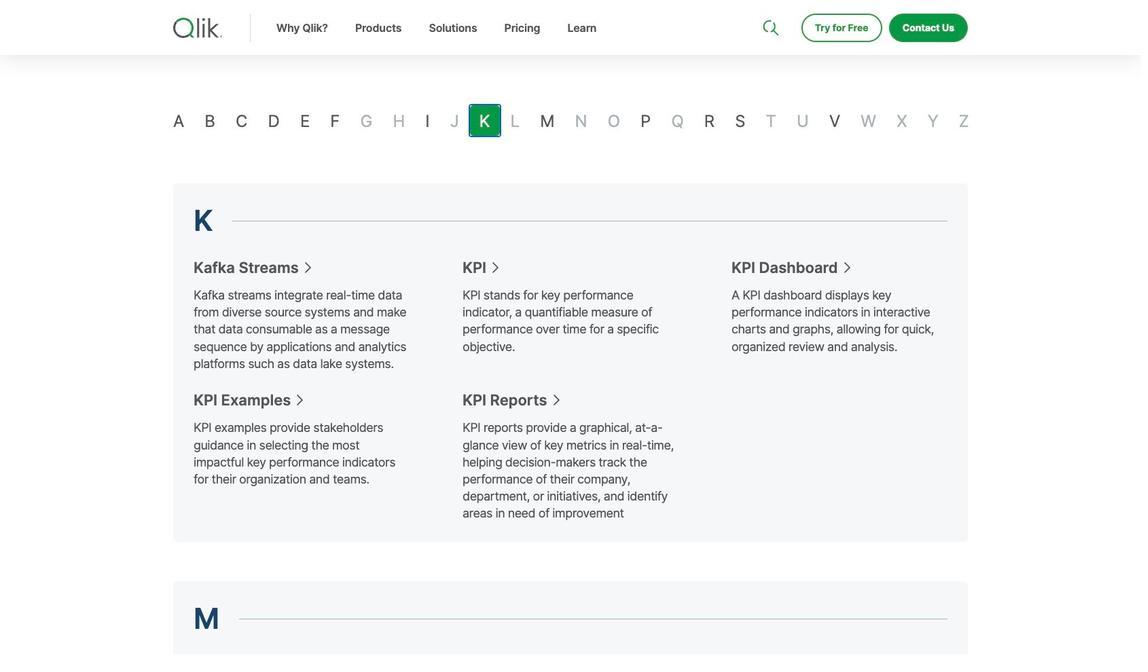 Task type: describe. For each thing, give the bounding box(es) containing it.
support image
[[764, 0, 775, 11]]

login image
[[925, 0, 936, 11]]



Task type: locate. For each thing, give the bounding box(es) containing it.
qlik image
[[173, 18, 222, 38]]

company image
[[843, 0, 854, 11]]



